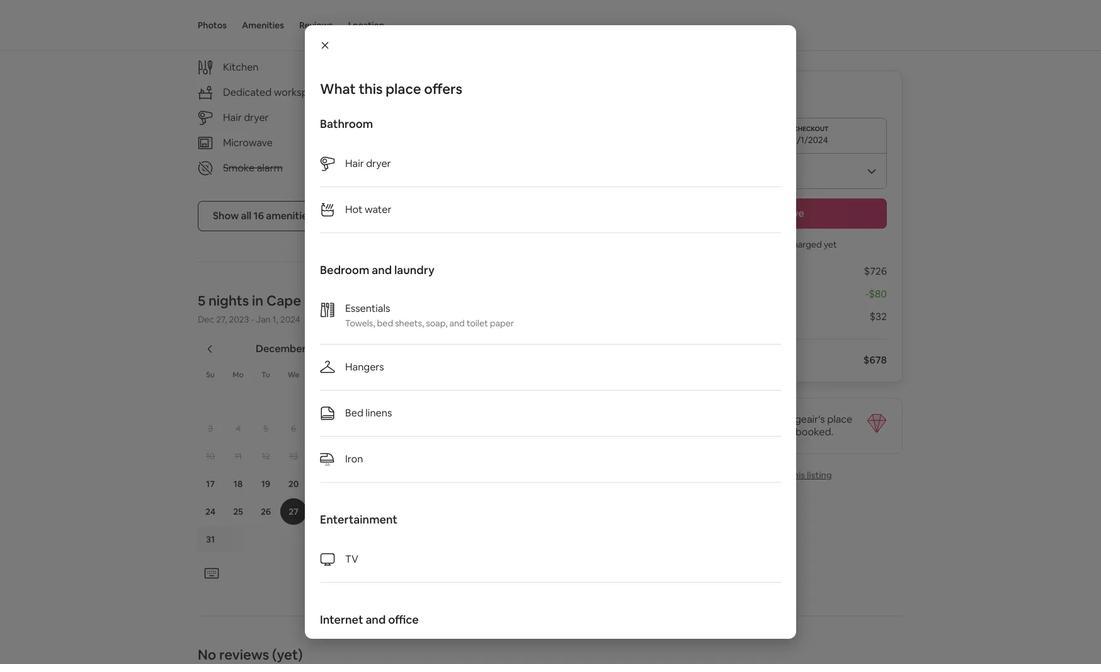 Task type: locate. For each thing, give the bounding box(es) containing it.
22 up 29, monday, january 2024. available. there is a 5 night minimum stay requirement. select as check-in date. button
[[444, 478, 454, 490]]

offers
[[302, 28, 340, 45], [424, 80, 463, 98]]

27 for topmost the 27 button
[[582, 478, 592, 490]]

0 horizontal spatial dryer
[[244, 111, 269, 124]]

0 vertical spatial 24 button
[[490, 471, 518, 497]]

1 horizontal spatial 25
[[527, 478, 537, 490]]

3
[[208, 423, 213, 434]]

1 vertical spatial 24
[[205, 506, 216, 517]]

1 vertical spatial place
[[386, 80, 421, 98]]

29
[[344, 506, 354, 517]]

water
[[365, 203, 392, 216]]

-
[[866, 287, 869, 301], [251, 314, 254, 325]]

-$80
[[866, 287, 887, 301]]

iron
[[345, 452, 363, 466]]

2 22 from the left
[[444, 478, 454, 490]]

25 down the 18
[[233, 506, 243, 517]]

2024 right january
[[513, 342, 536, 355]]

1 vertical spatial what this place offers
[[320, 80, 463, 98]]

24
[[499, 478, 509, 490], [205, 506, 216, 517]]

2024 right "1,"
[[280, 314, 300, 325]]

1 vertical spatial 27
[[289, 506, 299, 517]]

1 horizontal spatial dryer
[[366, 157, 391, 170]]

0 vertical spatial 26 button
[[546, 471, 573, 497]]

28 button
[[308, 498, 335, 525]]

0 vertical spatial what this place offers
[[198, 28, 340, 45]]

0 horizontal spatial 23
[[372, 478, 382, 490]]

1 vertical spatial and
[[450, 318, 465, 329]]

2 horizontal spatial this
[[790, 469, 805, 481]]

10
[[206, 451, 215, 462]]

0 vertical spatial and
[[372, 263, 392, 277]]

0 horizontal spatial this
[[237, 28, 261, 45]]

14 button
[[308, 443, 335, 469]]

0 vertical spatial offers
[[302, 28, 340, 45]]

0 vertical spatial 25
[[527, 478, 537, 490]]

kitchen
[[223, 60, 259, 74]]

0 horizontal spatial 22
[[344, 478, 354, 490]]

and left office in the bottom left of the page
[[366, 613, 386, 627]]

1 horizontal spatial 26
[[554, 478, 565, 490]]

0 horizontal spatial what
[[198, 28, 234, 45]]

what this place offers inside dialog
[[320, 80, 463, 98]]

what inside dialog
[[320, 80, 356, 98]]

21 right 20 button
[[317, 478, 326, 490]]

25 for 25 button to the right
[[527, 478, 537, 490]]

1 vertical spatial what
[[320, 80, 356, 98]]

2024 inside 5 nights in cape town dec 27, 2023 - jan 1, 2024
[[280, 314, 300, 325]]

23 button up 30, tuesday, january 2024. available. there is a 5 night minimum stay requirement. select as check-in date. button
[[463, 471, 490, 497]]

and
[[372, 263, 392, 277], [450, 318, 465, 329], [366, 613, 386, 627]]

11 button
[[224, 443, 252, 469]]

1 vertical spatial 2023
[[308, 342, 332, 355]]

december 2023
[[256, 342, 332, 355]]

0 vertical spatial tv
[[434, 86, 447, 99]]

26 down 19 button at bottom left
[[261, 506, 271, 517]]

- inside 5 nights in cape town dec 27, 2023 - jan 1, 2024
[[251, 314, 254, 325]]

31 button
[[197, 526, 250, 553]]

1 vertical spatial 5
[[264, 423, 268, 434]]

hair down dedicated on the left
[[223, 111, 242, 124]]

1 horizontal spatial place
[[386, 80, 421, 98]]

photos
[[198, 20, 227, 31]]

31
[[206, 534, 215, 545]]

0 horizontal spatial 5
[[198, 292, 206, 309]]

0 vertical spatial what
[[198, 28, 234, 45]]

22 down iron
[[344, 478, 354, 490]]

1 horizontal spatial -
[[866, 287, 869, 301]]

fr
[[346, 370, 353, 380]]

bedroom
[[320, 263, 370, 277]]

0 horizontal spatial 21 button
[[308, 471, 335, 497]]

1 vertical spatial 26
[[261, 506, 271, 517]]

24 down 17 button
[[205, 506, 216, 517]]

1 vertical spatial -
[[251, 314, 254, 325]]

place inside dialog
[[386, 80, 421, 98]]

offers for bathroom
[[424, 80, 463, 98]]

0 horizontal spatial offers
[[302, 28, 340, 45]]

5 up the dec
[[198, 292, 206, 309]]

2 23 button from the left
[[463, 471, 490, 497]]

15 button
[[335, 443, 363, 469]]

0 horizontal spatial 25 button
[[224, 498, 252, 525]]

0 vertical spatial 27
[[582, 478, 592, 490]]

1 23 from the left
[[372, 478, 382, 490]]

hair down bathroom at left
[[345, 157, 364, 170]]

amenities button
[[242, 0, 284, 50]]

1/1/2024
[[794, 134, 828, 146]]

what this place offers dialog
[[305, 25, 797, 664]]

(yet)
[[272, 646, 303, 664]]

18, thursday, january 2024. available. there is a 5 night minimum stay requirement. select as check-in date. button
[[519, 443, 545, 469]]

1 vertical spatial 2024
[[513, 342, 536, 355]]

1 vertical spatial 26 button
[[252, 498, 280, 525]]

reviews
[[219, 646, 269, 664]]

2 horizontal spatial place
[[828, 413, 853, 426]]

su
[[206, 370, 215, 380]]

yet
[[824, 239, 837, 250]]

1 horizontal spatial hair dryer
[[345, 157, 391, 170]]

0 horizontal spatial place
[[264, 28, 299, 45]]

0 horizontal spatial 26
[[261, 506, 271, 517]]

0 horizontal spatial 27
[[289, 506, 299, 517]]

tv
[[434, 86, 447, 99], [345, 553, 359, 566]]

1 vertical spatial 27 button
[[280, 498, 308, 525]]

1 horizontal spatial 21
[[417, 478, 425, 490]]

paper
[[490, 318, 514, 329]]

1 horizontal spatial 22
[[444, 478, 454, 490]]

1 horizontal spatial what
[[320, 80, 356, 98]]

charged
[[788, 239, 822, 250]]

19, friday, january 2024. available. there is a 5 night minimum stay requirement. select as check-in date. button
[[546, 443, 573, 469]]

1 vertical spatial 25
[[233, 506, 243, 517]]

21
[[317, 478, 326, 490], [417, 478, 425, 490]]

0 vertical spatial 25 button
[[518, 471, 546, 497]]

linens
[[366, 406, 392, 420]]

0 vertical spatial 2024
[[280, 314, 300, 325]]

and inside the essentials towels, bed sheets, soap, and toilet paper
[[450, 318, 465, 329]]

town
[[304, 292, 340, 309]]

1 horizontal spatial 22 button
[[435, 471, 463, 497]]

listing
[[807, 469, 832, 481]]

th
[[317, 370, 326, 380]]

2 23 from the left
[[471, 478, 481, 490]]

what this place offers
[[198, 28, 340, 45], [320, 80, 463, 98]]

1 vertical spatial hair dryer
[[345, 157, 391, 170]]

reserve button
[[684, 199, 887, 229]]

2024
[[280, 314, 300, 325], [513, 342, 536, 355]]

27 button left 28
[[280, 498, 308, 525]]

what this place offers up kitchen
[[198, 28, 340, 45]]

soap,
[[426, 318, 448, 329]]

what
[[198, 28, 234, 45], [320, 80, 356, 98]]

dryer up water at the top left of page
[[366, 157, 391, 170]]

3 button
[[197, 415, 224, 442]]

offers for kitchen
[[302, 28, 340, 45]]

1 horizontal spatial hair
[[345, 157, 364, 170]]

this inside dialog
[[359, 80, 383, 98]]

and left 'laundry'
[[372, 263, 392, 277]]

and left toilet
[[450, 318, 465, 329]]

1 vertical spatial dryer
[[366, 157, 391, 170]]

26 for 26 button to the left
[[261, 506, 271, 517]]

1 horizontal spatial 27 button
[[573, 471, 601, 497]]

21 up 28, sunday, january 2024. available. there is a 5 night minimum stay requirement. select as check-in date. button
[[417, 478, 425, 490]]

23 button down 16, saturday, december 2023. available. there is a 5 night minimum stay requirement. select as check-in date. button
[[363, 471, 391, 497]]

25 button down the 18, thursday, january 2024. available. there is a 5 night minimum stay requirement. select as check-in date. button
[[518, 471, 546, 497]]

calendar application
[[183, 329, 1033, 564]]

30, tuesday, january 2024. available. there is a 5 night minimum stay requirement. select as check-in date. button
[[463, 498, 490, 525]]

0 vertical spatial 2023
[[229, 314, 249, 325]]

0 vertical spatial hair
[[223, 111, 242, 124]]

2 22 button from the left
[[435, 471, 463, 497]]

2023 right 27,
[[229, 314, 249, 325]]

0 horizontal spatial 2024
[[280, 314, 300, 325]]

21 button
[[308, 471, 335, 497], [407, 471, 435, 497]]

1 horizontal spatial this
[[359, 80, 383, 98]]

0 horizontal spatial 2023
[[229, 314, 249, 325]]

microwave
[[223, 136, 273, 149]]

5 right '4' 'button'
[[264, 423, 268, 434]]

hot
[[345, 203, 363, 216]]

25 button
[[518, 471, 546, 497], [224, 498, 252, 525]]

1 horizontal spatial offers
[[424, 80, 463, 98]]

0 horizontal spatial 24 button
[[197, 498, 224, 525]]

0 vertical spatial this
[[237, 28, 261, 45]]

this up kitchen
[[237, 28, 261, 45]]

hair inside what this place offers dialog
[[345, 157, 364, 170]]

office
[[388, 613, 419, 627]]

dedicated workspace
[[223, 86, 325, 99]]

dryer up microwave
[[244, 111, 269, 124]]

6 button
[[280, 415, 308, 442]]

hair dryer down dedicated on the left
[[223, 111, 269, 124]]

what this place offers up bathroom at left
[[320, 80, 463, 98]]

this up bathroom at left
[[359, 80, 383, 98]]

29 button
[[335, 498, 363, 525]]

23 button
[[363, 471, 391, 497], [463, 471, 490, 497]]

26 button
[[546, 471, 573, 497], [252, 498, 280, 525]]

1 horizontal spatial 24 button
[[490, 471, 518, 497]]

0 horizontal spatial -
[[251, 314, 254, 325]]

you won't be charged yet
[[734, 239, 837, 250]]

1 horizontal spatial 24
[[499, 478, 509, 490]]

1 22 from the left
[[344, 478, 354, 490]]

this
[[237, 28, 261, 45], [359, 80, 383, 98], [790, 469, 805, 481]]

fully
[[774, 425, 794, 439]]

reviews
[[299, 20, 333, 31]]

2023 inside calendar application
[[308, 342, 332, 355]]

24 up 31, wednesday, january 2024. available. there is a 5 night minimum stay requirement. select as check-in date. button
[[499, 478, 509, 490]]

0 vertical spatial 24
[[499, 478, 509, 490]]

offers inside dialog
[[424, 80, 463, 98]]

10 button
[[197, 443, 224, 469]]

1 vertical spatial hair
[[345, 157, 364, 170]]

13 button
[[280, 443, 308, 469]]

0 horizontal spatial 22 button
[[335, 471, 363, 497]]

31, wednesday, january 2024. available. there is a 5 night minimum stay requirement. select as check-in date. button
[[491, 498, 517, 525]]

1 vertical spatial offers
[[424, 80, 463, 98]]

26
[[554, 478, 565, 490], [261, 506, 271, 517]]

2023 up th at the bottom
[[308, 342, 332, 355]]

22 button up 29, monday, january 2024. available. there is a 5 night minimum stay requirement. select as check-in date. button
[[435, 471, 463, 497]]

25 button down the 18 button
[[224, 498, 252, 525]]

1 vertical spatial this
[[359, 80, 383, 98]]

25
[[527, 478, 537, 490], [233, 506, 243, 517]]

1 horizontal spatial 21 button
[[407, 471, 435, 497]]

26 button down 19 button at bottom left
[[252, 498, 280, 525]]

19
[[261, 478, 270, 490]]

hair dryer down bathroom at left
[[345, 157, 391, 170]]

0 horizontal spatial 24
[[205, 506, 216, 517]]

2 vertical spatial and
[[366, 613, 386, 627]]

24 button up 31, wednesday, january 2024. available. there is a 5 night minimum stay requirement. select as check-in date. button
[[490, 471, 518, 497]]

1/1/2024 button
[[684, 118, 887, 153]]

27 button down 20, saturday, january 2024. available. there is a 5 night minimum stay requirement. select as check-in date. button
[[573, 471, 601, 497]]

report this listing button
[[739, 469, 832, 481]]

1 horizontal spatial 2023
[[308, 342, 332, 355]]

5 inside button
[[264, 423, 268, 434]]

this left listing
[[790, 469, 805, 481]]

1 horizontal spatial 23
[[471, 478, 481, 490]]

21 button up '28' button
[[308, 471, 335, 497]]

1 horizontal spatial 23 button
[[463, 471, 490, 497]]

26 down 19, friday, january 2024. available. there is a 5 night minimum stay requirement. select as check-in date. button
[[554, 478, 565, 490]]

hair
[[223, 111, 242, 124], [345, 157, 364, 170]]

we
[[288, 370, 300, 380]]

5 for 5
[[264, 423, 268, 434]]

- left jan
[[251, 314, 254, 325]]

27 down 20, saturday, january 2024. available. there is a 5 night minimum stay requirement. select as check-in date. button
[[582, 478, 592, 490]]

airbnb
[[698, 425, 730, 439]]

nights
[[209, 292, 249, 309]]

25 down the 18, thursday, january 2024. available. there is a 5 night minimum stay requirement. select as check-in date. button
[[527, 478, 537, 490]]

22 button down iron
[[335, 471, 363, 497]]

23 up 30, tuesday, january 2024. available. there is a 5 night minimum stay requirement. select as check-in date. button
[[471, 478, 481, 490]]

24 button
[[490, 471, 518, 497], [197, 498, 224, 525]]

- down $726
[[866, 287, 869, 301]]

0 horizontal spatial 25
[[233, 506, 243, 517]]

27 for the leftmost the 27 button
[[289, 506, 299, 517]]

0 vertical spatial hair dryer
[[223, 111, 269, 124]]

1 21 from the left
[[317, 478, 326, 490]]

14
[[317, 451, 326, 462]]

5 inside 5 nights in cape town dec 27, 2023 - jan 1, 2024
[[198, 292, 206, 309]]

1 horizontal spatial 2024
[[513, 342, 536, 355]]

1 horizontal spatial 27
[[582, 478, 592, 490]]

26 button down 19, friday, january 2024. available. there is a 5 night minimum stay requirement. select as check-in date. button
[[546, 471, 573, 497]]

23 down 16, saturday, december 2023. available. there is a 5 night minimum stay requirement. select as check-in date. button
[[372, 478, 382, 490]]

won't
[[751, 239, 774, 250]]

0 vertical spatial 26
[[554, 478, 565, 490]]

1 vertical spatial 25 button
[[224, 498, 252, 525]]

all
[[241, 209, 252, 222]]

22 button
[[335, 471, 363, 497], [435, 471, 463, 497]]

27 down 20
[[289, 506, 299, 517]]

2 vertical spatial place
[[828, 413, 853, 426]]

what this place offers for kitchen
[[198, 28, 340, 45]]

21 button up 28, sunday, january 2024. available. there is a 5 night minimum stay requirement. select as check-in date. button
[[407, 471, 435, 497]]

0 horizontal spatial 21
[[317, 478, 326, 490]]

18
[[234, 478, 243, 490]]

28, sunday, january 2024. available. there is a 5 night minimum stay requirement. select as check-in date. button
[[408, 498, 434, 525]]

24 button down 17 button
[[197, 498, 224, 525]]

0 vertical spatial 27 button
[[573, 471, 601, 497]]

0 horizontal spatial tv
[[345, 553, 359, 566]]

1 horizontal spatial 26 button
[[546, 471, 573, 497]]

what up bathroom at left
[[320, 80, 356, 98]]

0 vertical spatial place
[[264, 28, 299, 45]]

1 vertical spatial tv
[[345, 553, 359, 566]]

4
[[236, 423, 241, 434]]

what up kitchen
[[198, 28, 234, 45]]

0 vertical spatial 5
[[198, 292, 206, 309]]

reviews button
[[299, 0, 333, 50]]

1 horizontal spatial 5
[[264, 423, 268, 434]]

1 horizontal spatial tv
[[434, 86, 447, 99]]

2023
[[229, 314, 249, 325], [308, 342, 332, 355]]

mo
[[233, 370, 244, 380]]

is
[[732, 425, 739, 439]]

5 nights in cape town dec 27, 2023 - jan 1, 2024
[[198, 292, 340, 325]]



Task type: vqa. For each thing, say whether or not it's contained in the screenshot.
18, Thursday, January 2024. Available. There is a 5 night minimum stay requirement. Select as check-in date. Button
yes



Task type: describe. For each thing, give the bounding box(es) containing it.
15, monday, january 2024. available. there is a 5 night minimum stay requirement. select as check-in date. button
[[435, 443, 462, 469]]

2023 inside 5 nights in cape town dec 27, 2023 - jan 1, 2024
[[229, 314, 249, 325]]

14, sunday, january 2024. available. there is a 5 night minimum stay requirement. select as check-in date. button
[[408, 443, 434, 469]]

$726
[[864, 265, 887, 278]]

29, monday, january 2024. available. there is a 5 night minimum stay requirement. select as check-in date. button
[[435, 498, 462, 525]]

laundry
[[394, 263, 435, 277]]

0 vertical spatial -
[[866, 287, 869, 301]]

bed
[[345, 406, 364, 420]]

towels,
[[345, 318, 375, 329]]

what for bathroom
[[320, 80, 356, 98]]

jan
[[256, 314, 271, 325]]

and for office
[[366, 613, 386, 627]]

25 for the bottom 25 button
[[233, 506, 243, 517]]

place inside manageair's place on airbnb is usually fully booked.
[[828, 413, 853, 426]]

booked.
[[796, 425, 834, 439]]

internet and office
[[320, 613, 419, 627]]

place for kitchen
[[264, 28, 299, 45]]

4 button
[[224, 415, 252, 442]]

12
[[262, 451, 270, 462]]

1 horizontal spatial 25 button
[[518, 471, 546, 497]]

bedroom and laundry
[[320, 263, 435, 277]]

bed
[[377, 318, 393, 329]]

no
[[198, 646, 216, 664]]

you
[[734, 239, 749, 250]]

26 for the rightmost 26 button
[[554, 478, 565, 490]]

16
[[254, 209, 264, 222]]

16, tuesday, january 2024. available. there is a 5 night minimum stay requirement. select as check-in date. button
[[463, 443, 490, 469]]

december
[[256, 342, 306, 355]]

report
[[759, 469, 788, 481]]

bed linens
[[345, 406, 392, 420]]

january 2024
[[472, 342, 536, 355]]

0 horizontal spatial hair
[[223, 111, 242, 124]]

this for kitchen
[[237, 28, 261, 45]]

entertainment
[[320, 512, 398, 527]]

1,
[[273, 314, 278, 325]]

essentials towels, bed sheets, soap, and toilet paper
[[345, 302, 514, 329]]

on
[[684, 425, 696, 439]]

tv inside what this place offers dialog
[[345, 553, 359, 566]]

0 vertical spatial dryer
[[244, 111, 269, 124]]

19 button
[[252, 471, 280, 497]]

alarm
[[257, 161, 283, 175]]

20 button
[[280, 471, 308, 497]]

2 vertical spatial this
[[790, 469, 805, 481]]

smoke
[[223, 161, 255, 175]]

1 22 button from the left
[[335, 471, 363, 497]]

show all 16 amenities
[[213, 209, 313, 222]]

what this place offers for bathroom
[[320, 80, 463, 98]]

0 horizontal spatial 27 button
[[280, 498, 308, 525]]

0 horizontal spatial 26 button
[[252, 498, 280, 525]]

manageair's
[[770, 413, 825, 426]]

no reviews (yet)
[[198, 646, 303, 664]]

2 21 from the left
[[417, 478, 425, 490]]

16, saturday, december 2023. available. there is a 5 night minimum stay requirement. select as check-in date. button
[[364, 443, 390, 469]]

0 horizontal spatial hair dryer
[[223, 111, 269, 124]]

20
[[288, 478, 299, 490]]

january
[[472, 342, 510, 355]]

bathroom
[[320, 117, 373, 131]]

17, wednesday, january 2024. available. there is a 5 night minimum stay requirement. select as check-in date. button
[[491, 443, 517, 469]]

sa
[[373, 370, 381, 380]]

22 for 1st 22 button from right
[[444, 478, 454, 490]]

27,
[[216, 314, 227, 325]]

6
[[291, 423, 296, 434]]

workspace
[[274, 86, 325, 99]]

18 button
[[224, 471, 252, 497]]

15
[[345, 451, 353, 462]]

internet
[[320, 613, 363, 627]]

1 21 button from the left
[[308, 471, 335, 497]]

28
[[316, 506, 327, 517]]

place for bathroom
[[386, 80, 421, 98]]

photos button
[[198, 0, 227, 50]]

22 for second 22 button from right
[[344, 478, 354, 490]]

dec
[[198, 314, 214, 325]]

30
[[372, 506, 382, 517]]

amenities
[[266, 209, 313, 222]]

usually
[[741, 425, 772, 439]]

location
[[348, 20, 385, 31]]

in
[[252, 292, 264, 309]]

1 23 button from the left
[[363, 471, 391, 497]]

essentials
[[345, 302, 390, 315]]

this for bathroom
[[359, 80, 383, 98]]

show all 16 amenities button
[[198, 201, 328, 231]]

2 21 button from the left
[[407, 471, 435, 497]]

hair dryer inside what this place offers dialog
[[345, 157, 391, 170]]

17
[[206, 478, 215, 490]]

and for laundry
[[372, 263, 392, 277]]

$678
[[864, 354, 887, 367]]

tu
[[262, 370, 270, 380]]

dryer inside what this place offers dialog
[[366, 157, 391, 170]]

2024 inside calendar application
[[513, 342, 536, 355]]

$80
[[869, 287, 887, 301]]

toilet
[[467, 318, 488, 329]]

$32
[[870, 310, 887, 323]]

1 vertical spatial 24 button
[[197, 498, 224, 525]]

dedicated
[[223, 86, 272, 99]]

show
[[213, 209, 239, 222]]

manageair's place on airbnb is usually fully booked.
[[684, 413, 853, 439]]

5 for 5 nights in cape town dec 27, 2023 - jan 1, 2024
[[198, 292, 206, 309]]

what for kitchen
[[198, 28, 234, 45]]

reserve
[[767, 207, 805, 220]]

20, saturday, january 2024. available. there is a 5 night minimum stay requirement. select as check-in date. button
[[574, 443, 601, 469]]



